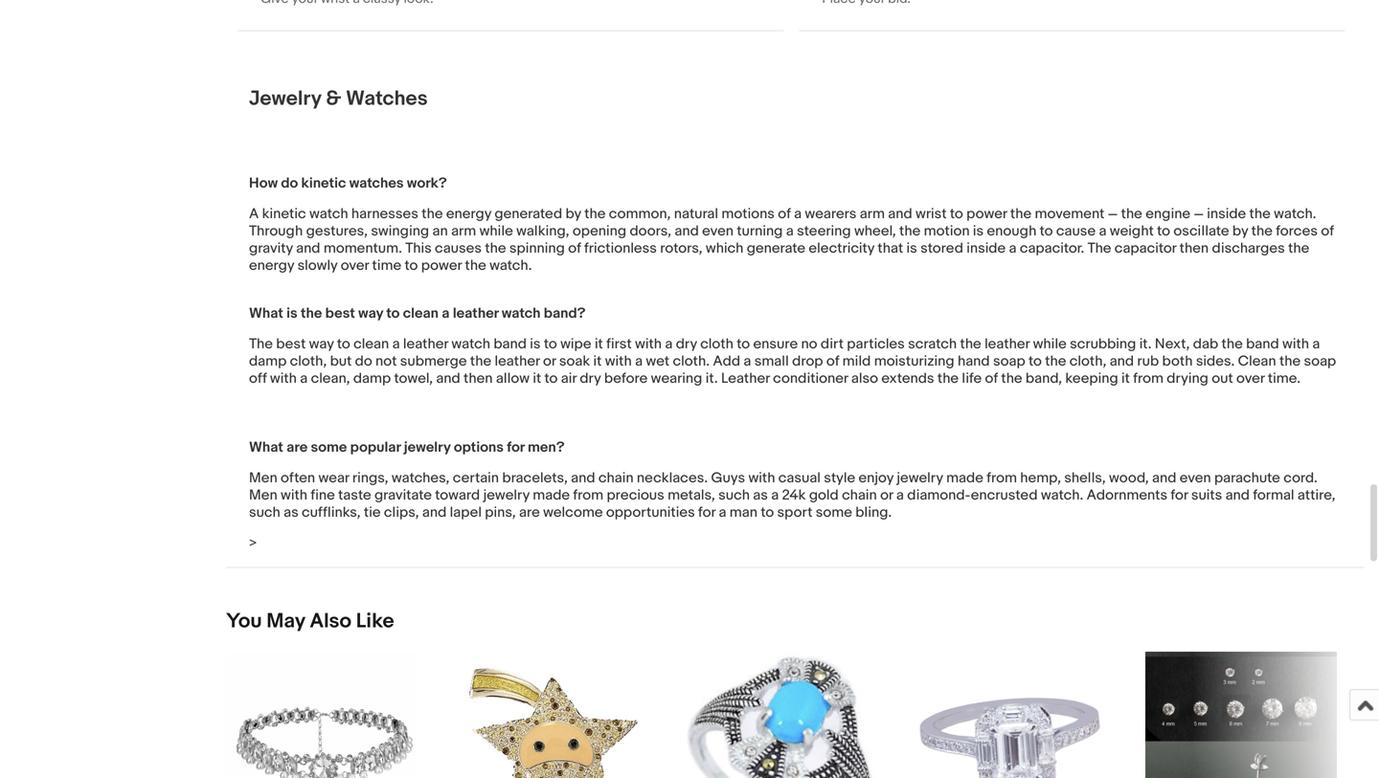 Task type: vqa. For each thing, say whether or not it's contained in the screenshot.
Handle within the Red motorcycle CNC Grips Handle bar Handlebar For Kawasaki Z900RS 2017-2023 NEW New $16.29 Free shipping
no



Task type: describe. For each thing, give the bounding box(es) containing it.
a left the capacitor.
[[1009, 240, 1017, 257]]

1 horizontal spatial from
[[987, 470, 1017, 487]]

spinning
[[510, 240, 565, 257]]

the left scrubbing
[[1045, 353, 1067, 370]]

to right weight
[[1157, 223, 1171, 240]]

a left clean,
[[300, 370, 308, 387]]

necklaces.
[[637, 470, 708, 487]]

wet
[[646, 353, 670, 370]]

crystal fashion necklaces & pendants image
[[226, 652, 418, 779]]

clips,
[[384, 504, 419, 522]]

the right causes
[[485, 240, 506, 257]]

a right enjoy
[[896, 487, 904, 504]]

1 vertical spatial it.
[[706, 370, 718, 387]]

not
[[376, 353, 397, 370]]

scratch
[[908, 336, 957, 353]]

0 vertical spatial watch.
[[1274, 205, 1317, 223]]

rotors,
[[660, 240, 703, 257]]

first
[[606, 336, 632, 353]]

motions
[[722, 205, 775, 223]]

to right the time
[[405, 257, 418, 274]]

0 horizontal spatial inside
[[967, 240, 1006, 257]]

is inside the best way to clean a leather watch band is to wipe it first with a dry cloth to ensure no dirt particles scratch the leather while scrubbing it. next, dab the band with a damp cloth, but do not submerge the leather or soak it with a wet cloth. add a small drop of mild moisturizing hand soap to the cloth, and rub both sides. clean the soap off with a clean, damp towel, and then allow it to air dry before wearing it. leather conditioner also extends the life of the band, keeping it from drying out over time.
[[530, 336, 541, 353]]

0 horizontal spatial do
[[281, 175, 298, 192]]

1 horizontal spatial it.
[[1140, 336, 1152, 353]]

ensure
[[753, 336, 798, 353]]

0 vertical spatial best
[[325, 305, 355, 322]]

scrubbing
[[1070, 336, 1136, 353]]

watch inside "a kinetic watch harnesses the energy generated by the common, natural motions of a wearers arm and wrist to power the movement — the engine — inside the watch. through gestures, swinging an arm while walking, opening doors, and even turning a steering wheel, the motion is enough to cause a weight to oscillate by the forces of gravity and momentum. this causes the spinning of frictionless rotors, which generate electricity that is stored inside a capacitor. the capacitor then discharges the energy slowly over time to power the watch."
[[309, 205, 348, 223]]

over inside the best way to clean a leather watch band is to wipe it first with a dry cloth to ensure no dirt particles scratch the leather while scrubbing it. next, dab the band with a damp cloth, but do not submerge the leather or soak it with a wet cloth. add a small drop of mild moisturizing hand soap to the cloth, and rub both sides. clean the soap off with a clean, damp towel, and then allow it to air dry before wearing it. leather conditioner also extends the life of the band, keeping it from drying out over time.
[[1237, 370, 1265, 387]]

of right spinning
[[568, 240, 581, 257]]

1 horizontal spatial as
[[753, 487, 768, 504]]

the up frictionless
[[584, 205, 606, 223]]

watch inside the best way to clean a leather watch band is to wipe it first with a dry cloth to ensure no dirt particles scratch the leather while scrubbing it. next, dab the band with a damp cloth, but do not submerge the leather or soak it with a wet cloth. add a small drop of mild moisturizing hand soap to the cloth, and rub both sides. clean the soap off with a clean, damp towel, and then allow it to air dry before wearing it. leather conditioner also extends the life of the band, keeping it from drying out over time.
[[452, 336, 490, 353]]

to down the time
[[386, 305, 400, 322]]

what is the best way to clean a leather watch band?
[[249, 305, 586, 322]]

&
[[326, 86, 341, 111]]

oscillate
[[1174, 223, 1229, 240]]

frictionless
[[584, 240, 657, 257]]

popular
[[350, 439, 401, 456]]

2 cloth, from the left
[[1070, 353, 1107, 370]]

fashion jewelry image
[[686, 652, 877, 779]]

the up discharges
[[1250, 205, 1271, 223]]

welcome
[[543, 504, 603, 522]]

leather left air
[[495, 353, 540, 370]]

is right motion
[[973, 223, 984, 240]]

2 — from the left
[[1194, 205, 1204, 223]]

doors,
[[630, 223, 672, 240]]

the down the slowly
[[301, 305, 322, 322]]

jewelry & watches
[[249, 86, 428, 111]]

bling.
[[856, 504, 892, 522]]

1 horizontal spatial arm
[[860, 205, 885, 223]]

that
[[878, 240, 903, 257]]

shells,
[[1064, 470, 1106, 487]]

the left allow
[[470, 353, 492, 370]]

1 soap from the left
[[993, 353, 1026, 370]]

a left man
[[719, 504, 726, 522]]

it left first
[[595, 336, 603, 353]]

and right doors, at the left
[[675, 223, 699, 240]]

with left fine
[[281, 487, 308, 504]]

capacitor
[[1115, 240, 1177, 257]]

taste
[[338, 487, 371, 504]]

sterling silver handcrafted earrings image
[[1146, 652, 1337, 779]]

gravitate
[[374, 487, 432, 504]]

a left wet
[[635, 353, 643, 370]]

1 horizontal spatial such
[[719, 487, 750, 504]]

a right add
[[744, 353, 751, 370]]

momentum.
[[324, 240, 402, 257]]

with right guys
[[749, 470, 775, 487]]

to up clean,
[[337, 336, 350, 353]]

a left 24k
[[771, 487, 779, 504]]

may
[[267, 609, 305, 634]]

also
[[851, 370, 878, 387]]

1 horizontal spatial way
[[358, 305, 383, 322]]

to right cloth
[[737, 336, 750, 353]]

an
[[432, 223, 448, 240]]

to left wipe
[[544, 336, 557, 353]]

life
[[962, 370, 982, 387]]

both
[[1162, 353, 1193, 370]]

is right that
[[907, 240, 917, 257]]

fine
[[311, 487, 335, 504]]

leather up the band,
[[985, 336, 1030, 353]]

precious
[[607, 487, 665, 504]]

rub
[[1137, 353, 1159, 370]]

to right wrist at the top of page
[[950, 205, 963, 223]]

mild
[[843, 353, 871, 370]]

discharges
[[1212, 240, 1285, 257]]

0 horizontal spatial made
[[533, 487, 570, 504]]

a left the cloth.
[[665, 336, 673, 353]]

0 horizontal spatial arm
[[451, 223, 476, 240]]

0 horizontal spatial such
[[249, 504, 280, 522]]

to left the cause on the top of page
[[1040, 223, 1053, 240]]

0 horizontal spatial jewelry
[[404, 439, 451, 456]]

0 vertical spatial energy
[[446, 205, 491, 223]]

adornments
[[1087, 487, 1168, 504]]

encrusted
[[971, 487, 1038, 504]]

the left the band,
[[1001, 370, 1023, 387]]

style
[[824, 470, 856, 487]]

men?
[[528, 439, 565, 456]]

to left keeping
[[1029, 353, 1042, 370]]

tie
[[364, 504, 381, 522]]

while inside the best way to clean a leather watch band is to wipe it first with a dry cloth to ensure no dirt particles scratch the leather while scrubbing it. next, dab the band with a damp cloth, but do not submerge the leather or soak it with a wet cloth. add a small drop of mild moisturizing hand soap to the cloth, and rub both sides. clean the soap off with a clean, damp towel, and then allow it to air dry before wearing it. leather conditioner also extends the life of the band, keeping it from drying out over time.
[[1033, 336, 1067, 353]]

0 horizontal spatial as
[[284, 504, 299, 522]]

soak
[[559, 353, 590, 370]]

off
[[249, 370, 267, 387]]

cloth.
[[673, 353, 710, 370]]

particles
[[847, 336, 905, 353]]

while inside "a kinetic watch harnesses the energy generated by the common, natural motions of a wearers arm and wrist to power the movement — the engine — inside the watch. through gestures, swinging an arm while walking, opening doors, and even turning a steering wheel, the motion is enough to cause a weight to oscillate by the forces of gravity and momentum. this causes the spinning of frictionless rotors, which generate electricity that is stored inside a capacitor. the capacitor then discharges the energy slowly over time to power the watch."
[[479, 223, 513, 240]]

what for what is the best way to clean a leather watch band?
[[249, 305, 283, 322]]

2 soap from the left
[[1304, 353, 1336, 370]]

gold
[[809, 487, 839, 504]]

how do kinetic watches work?
[[249, 175, 447, 192]]

the right this
[[465, 257, 486, 274]]

it right soak
[[593, 353, 602, 370]]

this
[[405, 240, 432, 257]]

which
[[706, 240, 744, 257]]

and left wrist at the top of page
[[888, 205, 913, 223]]

band?
[[544, 305, 586, 322]]

opening
[[573, 223, 627, 240]]

a right the turning on the right
[[786, 223, 794, 240]]

swinging
[[371, 223, 429, 240]]

clean,
[[311, 370, 350, 387]]

watches,
[[392, 470, 450, 487]]

0 horizontal spatial damp
[[249, 353, 287, 370]]

jewelry
[[249, 86, 321, 111]]

2 horizontal spatial jewelry
[[897, 470, 943, 487]]

is down the slowly
[[287, 305, 298, 322]]

submerge
[[400, 353, 467, 370]]

then inside the best way to clean a leather watch band is to wipe it first with a dry cloth to ensure no dirt particles scratch the leather while scrubbing it. next, dab the band with a damp cloth, but do not submerge the leather or soak it with a wet cloth. add a small drop of mild moisturizing hand soap to the cloth, and rub both sides. clean the soap off with a clean, damp towel, and then allow it to air dry before wearing it. leather conditioner also extends the life of the band, keeping it from drying out over time.
[[464, 370, 493, 387]]

and right the gravity
[[296, 240, 320, 257]]

casual
[[779, 470, 821, 487]]

0 vertical spatial inside
[[1207, 205, 1246, 223]]

enjoy
[[859, 470, 894, 487]]

the left life
[[938, 370, 959, 387]]

band,
[[1026, 370, 1062, 387]]

you may also like
[[226, 609, 394, 634]]

the right 'clean'
[[1280, 353, 1301, 370]]

2 band from the left
[[1246, 336, 1279, 353]]

forces
[[1276, 223, 1318, 240]]

the inside the best way to clean a leather watch band is to wipe it first with a dry cloth to ensure no dirt particles scratch the leather while scrubbing it. next, dab the band with a damp cloth, but do not submerge the leather or soak it with a wet cloth. add a small drop of mild moisturizing hand soap to the cloth, and rub both sides. clean the soap off with a clean, damp towel, and then allow it to air dry before wearing it. leather conditioner also extends the life of the band, keeping it from drying out over time.
[[249, 336, 273, 353]]

keeping
[[1065, 370, 1118, 387]]

certain
[[453, 470, 499, 487]]

bracelets,
[[502, 470, 568, 487]]

slowly
[[297, 257, 338, 274]]

and up welcome
[[571, 470, 595, 487]]

rhodium fashion jewelry image
[[456, 659, 648, 779]]

clean inside the best way to clean a leather watch band is to wipe it first with a dry cloth to ensure no dirt particles scratch the leather while scrubbing it. next, dab the band with a damp cloth, but do not submerge the leather or soak it with a wet cloth. add a small drop of mild moisturizing hand soap to the cloth, and rub both sides. clean the soap off with a clean, damp towel, and then allow it to air dry before wearing it. leather conditioner also extends the life of the band, keeping it from drying out over time.
[[354, 336, 389, 353]]

lapel
[[450, 504, 482, 522]]

24k
[[782, 487, 806, 504]]

2 horizontal spatial for
[[1171, 487, 1188, 504]]

formal
[[1253, 487, 1295, 504]]

drying
[[1167, 370, 1209, 387]]

leather up submerge
[[453, 305, 499, 322]]

you
[[226, 609, 262, 634]]

drop
[[792, 353, 823, 370]]

the up life
[[960, 336, 982, 353]]

cufflinks,
[[302, 504, 361, 522]]

no
[[801, 336, 818, 353]]

0 horizontal spatial from
[[573, 487, 604, 504]]

of up generate at the right of the page
[[778, 205, 791, 223]]

gestures,
[[306, 223, 368, 240]]



Task type: locate. For each thing, give the bounding box(es) containing it.
0 vertical spatial or
[[543, 353, 556, 370]]

and left the lapel
[[422, 504, 447, 522]]

inside right stored
[[967, 240, 1006, 257]]

or inside men often wear rings, watches, certain bracelets, and chain necklaces. guys with casual style enjoy jewelry made from hemp, shells, wood, and even parachute cord. men with fine taste gravitate toward jewelry made from precious metals, such as a 24k gold chain or a diamond-encrusted watch. adornments for suits and formal attire, such as cufflinks, tie clips, and lapel pins, are welcome opportunities for a man to sport some bling.
[[880, 487, 893, 504]]

0 vertical spatial what
[[249, 305, 283, 322]]

over inside "a kinetic watch harnesses the energy generated by the common, natural motions of a wearers arm and wrist to power the movement — the engine — inside the watch. through gestures, swinging an arm while walking, opening doors, and even turning a steering wheel, the motion is enough to cause a weight to oscillate by the forces of gravity and momentum. this causes the spinning of frictionless rotors, which generate electricity that is stored inside a capacitor. the capacitor then discharges the energy slowly over time to power the watch."
[[341, 257, 369, 274]]

next,
[[1155, 336, 1190, 353]]

natural
[[674, 205, 718, 223]]

a right the cause on the top of page
[[1099, 223, 1107, 240]]

1 vertical spatial inside
[[967, 240, 1006, 257]]

add
[[713, 353, 740, 370]]

what down the gravity
[[249, 305, 283, 322]]

inside up discharges
[[1207, 205, 1246, 223]]

and right the suits
[[1226, 487, 1250, 504]]

jewelry
[[404, 439, 451, 456], [897, 470, 943, 487], [483, 487, 530, 504]]

the right dab
[[1222, 336, 1243, 353]]

1 vertical spatial power
[[421, 257, 462, 274]]

1 horizontal spatial watch.
[[1041, 487, 1084, 504]]

2 vertical spatial watch.
[[1041, 487, 1084, 504]]

energy down through
[[249, 257, 294, 274]]

damp
[[249, 353, 287, 370], [353, 370, 391, 387]]

cloth
[[700, 336, 734, 353]]

0 horizontal spatial are
[[287, 439, 308, 456]]

1 vertical spatial kinetic
[[262, 205, 306, 223]]

1 vertical spatial watch
[[502, 305, 541, 322]]

1 band from the left
[[494, 336, 527, 353]]

from left precious
[[573, 487, 604, 504]]

it. left next,
[[1140, 336, 1152, 353]]

the left forces
[[1252, 223, 1273, 240]]

dry right air
[[580, 370, 601, 387]]

1 horizontal spatial while
[[1033, 336, 1067, 353]]

2 horizontal spatial watch
[[502, 305, 541, 322]]

1 vertical spatial then
[[464, 370, 493, 387]]

a kinetic watch harnesses the energy generated by the common, natural motions of a wearers arm and wrist to power the movement — the engine — inside the watch. through gestures, swinging an arm while walking, opening doors, and even turning a steering wheel, the motion is enough to cause a weight to oscillate by the forces of gravity and momentum. this causes the spinning of frictionless rotors, which generate electricity that is stored inside a capacitor. the capacitor then discharges the energy slowly over time to power the watch.
[[249, 205, 1334, 274]]

the right wheel,
[[899, 223, 921, 240]]

clean
[[1238, 353, 1276, 370]]

enough
[[987, 223, 1037, 240]]

of right life
[[985, 370, 998, 387]]

1 vertical spatial while
[[1033, 336, 1067, 353]]

watches
[[346, 86, 428, 111]]

such up > at the left of page
[[249, 504, 280, 522]]

0 horizontal spatial or
[[543, 353, 556, 370]]

best
[[325, 305, 355, 322], [276, 336, 306, 353]]

while up the band,
[[1033, 336, 1067, 353]]

energy up causes
[[446, 205, 491, 223]]

1 vertical spatial what
[[249, 439, 283, 456]]

damp right but on the top of page
[[353, 370, 391, 387]]

1 horizontal spatial watch
[[452, 336, 490, 353]]

0 vertical spatial dry
[[676, 336, 697, 353]]

with
[[635, 336, 662, 353], [1283, 336, 1309, 353], [605, 353, 632, 370], [270, 370, 297, 387], [749, 470, 775, 487], [281, 487, 308, 504]]

cloth,
[[290, 353, 327, 370], [1070, 353, 1107, 370]]

1 horizontal spatial some
[[816, 504, 852, 522]]

1 vertical spatial over
[[1237, 370, 1265, 387]]

gia jewelry & watches image
[[916, 694, 1107, 779]]

of left mild
[[827, 353, 839, 370]]

a right 'clean'
[[1313, 336, 1320, 353]]

and right wood,
[[1152, 470, 1177, 487]]

0 horizontal spatial —
[[1108, 205, 1118, 223]]

with left wet
[[605, 353, 632, 370]]

1 what from the top
[[249, 305, 283, 322]]

2 men from the top
[[249, 487, 277, 504]]

as down the often at the left bottom
[[284, 504, 299, 522]]

0 vertical spatial watch
[[309, 205, 348, 223]]

the down work?
[[422, 205, 443, 223]]

soap right time.
[[1304, 353, 1336, 370]]

1 vertical spatial dry
[[580, 370, 601, 387]]

by right generated
[[566, 205, 581, 223]]

1 vertical spatial clean
[[354, 336, 389, 353]]

even inside "a kinetic watch harnesses the energy generated by the common, natural motions of a wearers arm and wrist to power the movement — the engine — inside the watch. through gestures, swinging an arm while walking, opening doors, and even turning a steering wheel, the motion is enough to cause a weight to oscillate by the forces of gravity and momentum. this causes the spinning of frictionless rotors, which generate electricity that is stored inside a capacitor. the capacitor then discharges the energy slowly over time to power the watch."
[[702, 223, 734, 240]]

even left the turning on the right
[[702, 223, 734, 240]]

— right engine
[[1194, 205, 1204, 223]]

to inside men often wear rings, watches, certain bracelets, and chain necklaces. guys with casual style enjoy jewelry made from hemp, shells, wood, and even parachute cord. men with fine taste gravitate toward jewelry made from precious metals, such as a 24k gold chain or a diamond-encrusted watch. adornments for suits and formal attire, such as cufflinks, tie clips, and lapel pins, are welcome opportunities for a man to sport some bling.
[[761, 504, 774, 522]]

2 horizontal spatial watch.
[[1274, 205, 1317, 223]]

are right 'pins,'
[[519, 504, 540, 522]]

it
[[595, 336, 603, 353], [593, 353, 602, 370], [533, 370, 541, 387], [1122, 370, 1130, 387]]

of right forces
[[1321, 223, 1334, 240]]

0 horizontal spatial soap
[[993, 353, 1026, 370]]

with up time.
[[1283, 336, 1309, 353]]

common,
[[609, 205, 671, 223]]

0 horizontal spatial watch.
[[490, 257, 532, 274]]

way up clean,
[[309, 336, 334, 353]]

0 horizontal spatial for
[[507, 439, 525, 456]]

0 vertical spatial while
[[479, 223, 513, 240]]

metals,
[[668, 487, 715, 504]]

0 vertical spatial even
[[702, 223, 734, 240]]

a left wearers
[[794, 205, 802, 223]]

1 vertical spatial some
[[816, 504, 852, 522]]

causes
[[435, 240, 482, 257]]

stored
[[921, 240, 964, 257]]

1 horizontal spatial by
[[1233, 223, 1248, 240]]

0 vertical spatial do
[[281, 175, 298, 192]]

even left parachute
[[1180, 470, 1211, 487]]

cloth, left but on the top of page
[[290, 353, 327, 370]]

0 horizontal spatial by
[[566, 205, 581, 223]]

and
[[888, 205, 913, 223], [675, 223, 699, 240], [296, 240, 320, 257], [1110, 353, 1134, 370], [436, 370, 460, 387], [571, 470, 595, 487], [1152, 470, 1177, 487], [1226, 487, 1250, 504], [422, 504, 447, 522]]

is left wipe
[[530, 336, 541, 353]]

air
[[561, 370, 577, 387]]

gravity
[[249, 240, 293, 257]]

watch. right "encrusted"
[[1041, 487, 1084, 504]]

the down movement
[[1088, 240, 1112, 257]]

band
[[494, 336, 527, 353], [1246, 336, 1279, 353]]

leather
[[453, 305, 499, 322], [403, 336, 448, 353], [985, 336, 1030, 353], [495, 353, 540, 370]]

0 vertical spatial over
[[341, 257, 369, 274]]

1 vertical spatial even
[[1180, 470, 1211, 487]]

some down style
[[816, 504, 852, 522]]

1 horizontal spatial do
[[355, 353, 372, 370]]

and right towel,
[[436, 370, 460, 387]]

0 horizontal spatial chain
[[599, 470, 634, 487]]

made down men?
[[533, 487, 570, 504]]

0 vertical spatial some
[[311, 439, 347, 456]]

0 horizontal spatial even
[[702, 223, 734, 240]]

are inside men often wear rings, watches, certain bracelets, and chain necklaces. guys with casual style enjoy jewelry made from hemp, shells, wood, and even parachute cord. men with fine taste gravitate toward jewelry made from precious metals, such as a 24k gold chain or a diamond-encrusted watch. adornments for suits and formal attire, such as cufflinks, tie clips, and lapel pins, are welcome opportunities for a man to sport some bling.
[[519, 504, 540, 522]]

0 vertical spatial kinetic
[[301, 175, 346, 192]]

as
[[753, 487, 768, 504], [284, 504, 299, 522]]

1 horizontal spatial clean
[[403, 305, 439, 322]]

watches
[[349, 175, 404, 192]]

0 vertical spatial clean
[[403, 305, 439, 322]]

time.
[[1268, 370, 1301, 387]]

or left soak
[[543, 353, 556, 370]]

suits
[[1191, 487, 1222, 504]]

by right oscillate
[[1233, 223, 1248, 240]]

the left engine
[[1121, 205, 1143, 223]]

dry left cloth
[[676, 336, 697, 353]]

steering
[[797, 223, 851, 240]]

as left 24k
[[753, 487, 768, 504]]

1 horizontal spatial jewelry
[[483, 487, 530, 504]]

a up submerge
[[442, 305, 450, 322]]

1 horizontal spatial band
[[1246, 336, 1279, 353]]

and left rub
[[1110, 353, 1134, 370]]

chain right gold
[[842, 487, 877, 504]]

0 horizontal spatial while
[[479, 223, 513, 240]]

harnesses
[[351, 205, 418, 223]]

0 horizontal spatial way
[[309, 336, 334, 353]]

1 horizontal spatial chain
[[842, 487, 877, 504]]

or inside the best way to clean a leather watch band is to wipe it first with a dry cloth to ensure no dirt particles scratch the leather while scrubbing it. next, dab the band with a damp cloth, but do not submerge the leather or soak it with a wet cloth. add a small drop of mild moisturizing hand soap to the cloth, and rub both sides. clean the soap off with a clean, damp towel, and then allow it to air dry before wearing it. leather conditioner also extends the life of the band, keeping it from drying out over time.
[[543, 353, 556, 370]]

or right style
[[880, 487, 893, 504]]

power down the "an"
[[421, 257, 462, 274]]

how
[[249, 175, 278, 192]]

wipe
[[560, 336, 592, 353]]

1 vertical spatial are
[[519, 504, 540, 522]]

chain up opportunities
[[599, 470, 634, 487]]

motion
[[924, 223, 970, 240]]

1 horizontal spatial for
[[698, 504, 716, 522]]

dab
[[1193, 336, 1219, 353]]

watch. down walking,
[[490, 257, 532, 274]]

1 horizontal spatial energy
[[446, 205, 491, 223]]

made left hemp,
[[946, 470, 984, 487]]

for
[[507, 439, 525, 456], [1171, 487, 1188, 504], [698, 504, 716, 522]]

0 vertical spatial then
[[1180, 240, 1209, 257]]

best up but on the top of page
[[325, 305, 355, 322]]

— right the cause on the top of page
[[1108, 205, 1118, 223]]

1 vertical spatial or
[[880, 487, 893, 504]]

do
[[281, 175, 298, 192], [355, 353, 372, 370]]

to left air
[[545, 370, 558, 387]]

the up the capacitor.
[[1010, 205, 1032, 223]]

kinetic inside "a kinetic watch harnesses the energy generated by the common, natural motions of a wearers arm and wrist to power the movement — the engine — inside the watch. through gestures, swinging an arm while walking, opening doors, and even turning a steering wheel, the motion is enough to cause a weight to oscillate by the forces of gravity and momentum. this causes the spinning of frictionless rotors, which generate electricity that is stored inside a capacitor. the capacitor then discharges the energy slowly over time to power the watch."
[[262, 205, 306, 223]]

from left hemp,
[[987, 470, 1017, 487]]

even inside men often wear rings, watches, certain bracelets, and chain necklaces. guys with casual style enjoy jewelry made from hemp, shells, wood, and even parachute cord. men with fine taste gravitate toward jewelry made from precious metals, such as a 24k gold chain or a diamond-encrusted watch. adornments for suits and formal attire, such as cufflinks, tie clips, and lapel pins, are welcome opportunities for a man to sport some bling.
[[1180, 470, 1211, 487]]

arm up that
[[860, 205, 885, 223]]

movement
[[1035, 205, 1105, 223]]

1 horizontal spatial cloth,
[[1070, 353, 1107, 370]]

power right wrist at the top of page
[[967, 205, 1007, 223]]

1 horizontal spatial inside
[[1207, 205, 1246, 223]]

men
[[249, 470, 277, 487], [249, 487, 277, 504]]

often
[[281, 470, 315, 487]]

0 horizontal spatial it.
[[706, 370, 718, 387]]

the
[[422, 205, 443, 223], [584, 205, 606, 223], [1010, 205, 1032, 223], [1121, 205, 1143, 223], [1250, 205, 1271, 223], [899, 223, 921, 240], [1252, 223, 1273, 240], [485, 240, 506, 257], [1288, 240, 1310, 257], [465, 257, 486, 274], [301, 305, 322, 322], [960, 336, 982, 353], [1222, 336, 1243, 353], [470, 353, 492, 370], [1045, 353, 1067, 370], [1280, 353, 1301, 370], [938, 370, 959, 387], [1001, 370, 1023, 387]]

arm
[[860, 205, 885, 223], [451, 223, 476, 240]]

also
[[310, 609, 352, 634]]

soap
[[993, 353, 1026, 370], [1304, 353, 1336, 370]]

0 vertical spatial are
[[287, 439, 308, 456]]

way inside the best way to clean a leather watch band is to wipe it first with a dry cloth to ensure no dirt particles scratch the leather while scrubbing it. next, dab the band with a damp cloth, but do not submerge the leather or soak it with a wet cloth. add a small drop of mild moisturizing hand soap to the cloth, and rub both sides. clean the soap off with a clean, damp towel, and then allow it to air dry before wearing it. leather conditioner also extends the life of the band, keeping it from drying out over time.
[[309, 336, 334, 353]]

while left walking,
[[479, 223, 513, 240]]

jewelry up watches,
[[404, 439, 451, 456]]

wearers
[[805, 205, 857, 223]]

1 horizontal spatial or
[[880, 487, 893, 504]]

arm right the "an"
[[451, 223, 476, 240]]

band up allow
[[494, 336, 527, 353]]

0 horizontal spatial cloth,
[[290, 353, 327, 370]]

what are some popular jewelry options for men?
[[249, 439, 565, 456]]

do inside the best way to clean a leather watch band is to wipe it first with a dry cloth to ensure no dirt particles scratch the leather while scrubbing it. next, dab the band with a damp cloth, but do not submerge the leather or soak it with a wet cloth. add a small drop of mild moisturizing hand soap to the cloth, and rub both sides. clean the soap off with a clean, damp towel, and then allow it to air dry before wearing it. leather conditioner also extends the life of the band, keeping it from drying out over time.
[[355, 353, 372, 370]]

2 vertical spatial watch
[[452, 336, 490, 353]]

rings,
[[352, 470, 388, 487]]

watch. inside men often wear rings, watches, certain bracelets, and chain necklaces. guys with casual style enjoy jewelry made from hemp, shells, wood, and even parachute cord. men with fine taste gravitate toward jewelry made from precious metals, such as a 24k gold chain or a diamond-encrusted watch. adornments for suits and formal attire, such as cufflinks, tie clips, and lapel pins, are welcome opportunities for a man to sport some bling.
[[1041, 487, 1084, 504]]

over right out
[[1237, 370, 1265, 387]]

1 cloth, from the left
[[290, 353, 327, 370]]

engine
[[1146, 205, 1191, 223]]

0 horizontal spatial best
[[276, 336, 306, 353]]

like
[[356, 609, 394, 634]]

out
[[1212, 370, 1233, 387]]

a
[[794, 205, 802, 223], [786, 223, 794, 240], [1099, 223, 1107, 240], [1009, 240, 1017, 257], [442, 305, 450, 322], [392, 336, 400, 353], [665, 336, 673, 353], [1313, 336, 1320, 353], [635, 353, 643, 370], [744, 353, 751, 370], [300, 370, 308, 387], [771, 487, 779, 504], [896, 487, 904, 504], [719, 504, 726, 522]]

1 vertical spatial energy
[[249, 257, 294, 274]]

then inside "a kinetic watch harnesses the energy generated by the common, natural motions of a wearers arm and wrist to power the movement — the engine — inside the watch. through gestures, swinging an arm while walking, opening doors, and even turning a steering wheel, the motion is enough to cause a weight to oscillate by the forces of gravity and momentum. this causes the spinning of frictionless rotors, which generate electricity that is stored inside a capacitor. the capacitor then discharges the energy slowly over time to power the watch."
[[1180, 240, 1209, 257]]

clean up submerge
[[403, 305, 439, 322]]

do right how
[[281, 175, 298, 192]]

0 horizontal spatial dry
[[580, 370, 601, 387]]

cloth, right the band,
[[1070, 353, 1107, 370]]

0 horizontal spatial energy
[[249, 257, 294, 274]]

but
[[330, 353, 352, 370]]

sport
[[777, 504, 813, 522]]

0 horizontal spatial the
[[249, 336, 273, 353]]

1 men from the top
[[249, 470, 277, 487]]

2 what from the top
[[249, 439, 283, 456]]

over
[[341, 257, 369, 274], [1237, 370, 1265, 387]]

time
[[372, 257, 401, 274]]

1 horizontal spatial best
[[325, 305, 355, 322]]

0 horizontal spatial band
[[494, 336, 527, 353]]

0 vertical spatial it.
[[1140, 336, 1152, 353]]

electricity
[[809, 240, 875, 257]]

to right man
[[761, 504, 774, 522]]

what for what are some popular jewelry options for men?
[[249, 439, 283, 456]]

1 horizontal spatial over
[[1237, 370, 1265, 387]]

sides.
[[1196, 353, 1235, 370]]

a
[[249, 205, 259, 223]]

options
[[454, 439, 504, 456]]

it left rub
[[1122, 370, 1130, 387]]

the up off
[[249, 336, 273, 353]]

watch
[[309, 205, 348, 223], [502, 305, 541, 322], [452, 336, 490, 353]]

wearing
[[651, 370, 702, 387]]

with right off
[[270, 370, 297, 387]]

watch down 'how do kinetic watches work?'
[[309, 205, 348, 223]]

the inside "a kinetic watch harnesses the energy generated by the common, natural motions of a wearers arm and wrist to power the movement — the engine — inside the watch. through gestures, swinging an arm while walking, opening doors, and even turning a steering wheel, the motion is enough to cause a weight to oscillate by the forces of gravity and momentum. this causes the spinning of frictionless rotors, which generate electricity that is stored inside a capacitor. the capacitor then discharges the energy slowly over time to power the watch."
[[1088, 240, 1112, 257]]

clean
[[403, 305, 439, 322], [354, 336, 389, 353]]

1 vertical spatial watch.
[[490, 257, 532, 274]]

1 horizontal spatial damp
[[353, 370, 391, 387]]

0 horizontal spatial some
[[311, 439, 347, 456]]

of
[[778, 205, 791, 223], [1321, 223, 1334, 240], [568, 240, 581, 257], [827, 353, 839, 370], [985, 370, 998, 387]]

the best way to clean a leather watch band is to wipe it first with a dry cloth to ensure no dirt particles scratch the leather while scrubbing it. next, dab the band with a damp cloth, but do not submerge the leather or soak it with a wet cloth. add a small drop of mild moisturizing hand soap to the cloth, and rub both sides. clean the soap off with a clean, damp towel, and then allow it to air dry before wearing it. leather conditioner also extends the life of the band, keeping it from drying out over time.
[[249, 336, 1336, 387]]

1 horizontal spatial power
[[967, 205, 1007, 223]]

watch left band?
[[502, 305, 541, 322]]

turning
[[737, 223, 783, 240]]

walking,
[[516, 223, 569, 240]]

then down engine
[[1180, 240, 1209, 257]]

small
[[755, 353, 789, 370]]

pins,
[[485, 504, 516, 522]]

way
[[358, 305, 383, 322], [309, 336, 334, 353]]

a down what is the best way to clean a leather watch band?
[[392, 336, 400, 353]]

1 horizontal spatial are
[[519, 504, 540, 522]]

0 vertical spatial power
[[967, 205, 1007, 223]]

generated
[[495, 205, 562, 223]]

some inside men often wear rings, watches, certain bracelets, and chain necklaces. guys with casual style enjoy jewelry made from hemp, shells, wood, and even parachute cord. men with fine taste gravitate toward jewelry made from precious metals, such as a 24k gold chain or a diamond-encrusted watch. adornments for suits and formal attire, such as cufflinks, tie clips, and lapel pins, are welcome opportunities for a man to sport some bling.
[[816, 504, 852, 522]]

1 horizontal spatial dry
[[676, 336, 697, 353]]

clean right but on the top of page
[[354, 336, 389, 353]]

1 — from the left
[[1108, 205, 1118, 223]]

the right discharges
[[1288, 240, 1310, 257]]

1 vertical spatial do
[[355, 353, 372, 370]]

men often wear rings, watches, certain bracelets, and chain necklaces. guys with casual style enjoy jewelry made from hemp, shells, wood, and even parachute cord. men with fine taste gravitate toward jewelry made from precious metals, such as a 24k gold chain or a diamond-encrusted watch. adornments for suits and formal attire, such as cufflinks, tie clips, and lapel pins, are welcome opportunities for a man to sport some bling.
[[249, 470, 1336, 522]]

0 horizontal spatial then
[[464, 370, 493, 387]]

is
[[973, 223, 984, 240], [907, 240, 917, 257], [287, 305, 298, 322], [530, 336, 541, 353]]

generate
[[747, 240, 806, 257]]

for left men?
[[507, 439, 525, 456]]

cord.
[[1284, 470, 1318, 487]]

1 horizontal spatial then
[[1180, 240, 1209, 257]]

best inside the best way to clean a leather watch band is to wipe it first with a dry cloth to ensure no dirt particles scratch the leather while scrubbing it. next, dab the band with a damp cloth, but do not submerge the leather or soak it with a wet cloth. add a small drop of mild moisturizing hand soap to the cloth, and rub both sides. clean the soap off with a clean, damp towel, and then allow it to air dry before wearing it. leather conditioner also extends the life of the band, keeping it from drying out over time.
[[276, 336, 306, 353]]

then left allow
[[464, 370, 493, 387]]

leather down what is the best way to clean a leather watch band?
[[403, 336, 448, 353]]

1 vertical spatial best
[[276, 336, 306, 353]]

kinetic
[[301, 175, 346, 192], [262, 205, 306, 223]]

with right first
[[635, 336, 662, 353]]

1 horizontal spatial made
[[946, 470, 984, 487]]

while
[[479, 223, 513, 240], [1033, 336, 1067, 353]]

from inside the best way to clean a leather watch band is to wipe it first with a dry cloth to ensure no dirt particles scratch the leather while scrubbing it. next, dab the band with a damp cloth, but do not submerge the leather or soak it with a wet cloth. add a small drop of mild moisturizing hand soap to the cloth, and rub both sides. clean the soap off with a clean, damp towel, and then allow it to air dry before wearing it. leather conditioner also extends the life of the band, keeping it from drying out over time.
[[1133, 370, 1164, 387]]

0 vertical spatial the
[[1088, 240, 1112, 257]]

it. left leather
[[706, 370, 718, 387]]

by
[[566, 205, 581, 223], [1233, 223, 1248, 240]]

wear
[[318, 470, 349, 487]]

for left the suits
[[1171, 487, 1188, 504]]

None text field
[[238, 0, 784, 30], [799, 0, 1346, 30], [238, 0, 784, 30], [799, 0, 1346, 30]]

>
[[249, 535, 257, 552]]

it right allow
[[533, 370, 541, 387]]

1 vertical spatial way
[[309, 336, 334, 353]]



